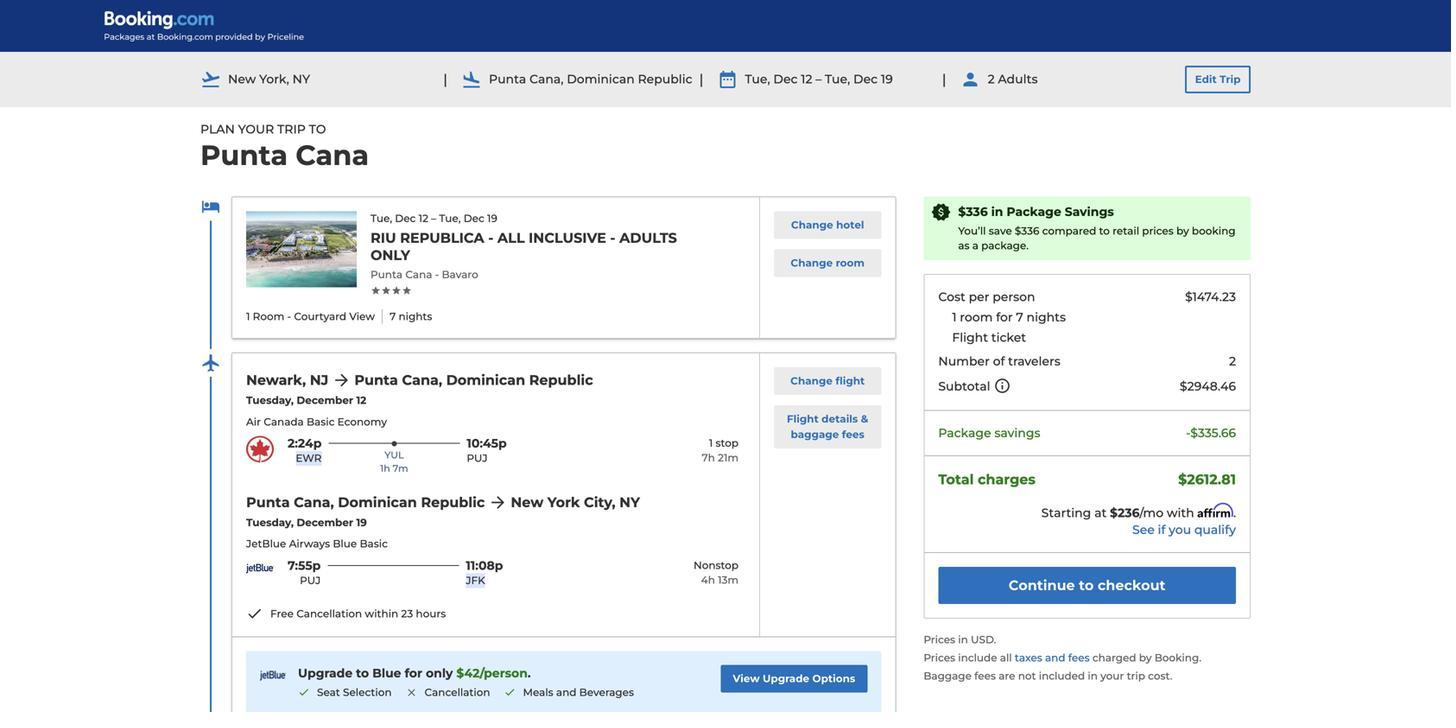 Task type: describe. For each thing, give the bounding box(es) containing it.
all
[[498, 229, 525, 246]]

edit
[[1196, 73, 1218, 86]]

0 horizontal spatial package
[[939, 426, 992, 440]]

11:08p jfk
[[466, 558, 503, 587]]

change for change flight
[[791, 375, 833, 387]]

you'll
[[959, 225, 987, 237]]

21m
[[718, 451, 739, 464]]

with
[[1168, 506, 1195, 520]]

0 horizontal spatial 19
[[356, 516, 367, 529]]

flight details & baggage fees link
[[774, 405, 882, 449]]

jetblue airways blue basic
[[246, 538, 388, 550]]

stop
[[716, 437, 739, 449]]

hotel
[[837, 219, 865, 231]]

dominican for |
[[567, 72, 635, 87]]

upgrade to blue for only $ 42 /person .
[[298, 666, 531, 680]]

nonstop
[[694, 559, 739, 572]]

1 for room
[[246, 310, 250, 323]]

1 vertical spatial ny
[[620, 494, 640, 511]]

package savings
[[939, 426, 1041, 440]]

york,
[[259, 72, 289, 87]]

puj for 10:45p
[[467, 452, 488, 465]]

1 vertical spatial fees
[[1069, 652, 1090, 664]]

ewr
[[296, 452, 322, 465]]

0 horizontal spatial $336
[[959, 204, 988, 219]]

flights image
[[201, 353, 221, 373]]

all
[[1001, 652, 1013, 664]]

10:45p puj
[[467, 436, 507, 465]]

see
[[1133, 523, 1155, 537]]

1 for stop
[[709, 437, 713, 449]]

booking
[[1193, 225, 1236, 237]]

only
[[426, 666, 453, 680]]

courtyard
[[294, 310, 347, 323]]

23
[[401, 607, 413, 620]]

0 horizontal spatial cana,
[[294, 494, 334, 511]]

canada
[[264, 416, 304, 428]]

airways
[[289, 538, 330, 550]]

2 adults
[[988, 72, 1038, 87]]

not included image
[[406, 686, 418, 699]]

options
[[813, 672, 856, 685]]

punta cana, dominican republic for newark, nj
[[355, 372, 593, 388]]

you
[[1169, 523, 1192, 537]]

your
[[238, 122, 274, 137]]

usd.
[[971, 634, 997, 646]]

11:08p
[[466, 558, 503, 573]]

0 horizontal spatial 7
[[390, 310, 396, 323]]

&
[[861, 413, 869, 425]]

change room link
[[774, 249, 882, 277]]

cost
[[939, 289, 966, 304]]

12 for tue, dec 12 – tue, dec 19
[[801, 72, 813, 87]]

checkout
[[1098, 577, 1166, 594]]

hours
[[416, 607, 446, 620]]

adults
[[620, 229, 677, 246]]

0 horizontal spatial upgrade
[[298, 666, 353, 680]]

0 horizontal spatial view
[[349, 310, 375, 323]]

as
[[959, 239, 970, 252]]

within
[[365, 607, 399, 620]]

punta inside plan your trip to punta cana
[[201, 138, 288, 172]]

york
[[548, 494, 580, 511]]

starting
[[1042, 506, 1092, 520]]

star image
[[402, 285, 412, 296]]

| for tue, dec 12 – tue, dec 19
[[700, 71, 704, 88]]

2 star image from the left
[[381, 285, 392, 296]]

cost per person
[[939, 289, 1036, 304]]

cana inside plan your trip to punta cana
[[296, 138, 369, 172]]

1 horizontal spatial cancellation
[[425, 686, 491, 699]]

2 vertical spatial punta cana, dominican republic
[[246, 494, 485, 511]]

baggage
[[791, 428, 840, 441]]

puj for 7:55p
[[300, 574, 321, 587]]

air
[[246, 416, 261, 428]]

2 prices from the top
[[924, 652, 956, 664]]

free
[[271, 607, 294, 620]]

1 for room
[[953, 310, 957, 324]]

2:24p ewr
[[288, 436, 322, 465]]

riu
[[371, 229, 396, 246]]

charges
[[978, 471, 1036, 488]]

booking
[[1155, 652, 1200, 664]]

trip
[[1128, 670, 1146, 682]]

$2612.81
[[1179, 471, 1237, 488]]

to for upgrade to blue for only $ 42 /person .
[[356, 666, 369, 680]]

per
[[969, 289, 990, 304]]

bed image
[[201, 197, 221, 217]]

december for nj
[[297, 394, 354, 407]]

starting at $236 /mo with affirm . see if you qualify
[[1042, 503, 1237, 537]]

trip
[[1220, 73, 1241, 86]]

subtotal
[[939, 379, 991, 394]]

republic for newark, nj
[[529, 372, 593, 388]]

baggage
[[924, 670, 972, 682]]

free cancellation within 23 hours
[[271, 607, 446, 620]]

change flight link
[[774, 367, 882, 395]]

0 horizontal spatial nights
[[399, 310, 433, 323]]

2:24p
[[288, 436, 322, 451]]

details
[[822, 413, 858, 425]]

taxes and fees link
[[1015, 652, 1093, 664]]

your
[[1101, 670, 1125, 682]]

qualify
[[1195, 523, 1237, 537]]

0 horizontal spatial .
[[528, 666, 531, 680]]

12 for tuesday, december 12
[[356, 394, 367, 407]]

at
[[1095, 506, 1107, 520]]

0 horizontal spatial republic
[[421, 494, 485, 511]]

19 for tue, dec 12 – tue, dec 19 riu republica - all inclusive - adults only punta cana - bavaro
[[487, 212, 498, 225]]

bavaro
[[442, 268, 479, 281]]

total charges
[[939, 471, 1036, 488]]

0 horizontal spatial dominican
[[338, 494, 417, 511]]

in for $336
[[992, 204, 1004, 219]]

0 vertical spatial ny
[[293, 72, 310, 87]]

0 horizontal spatial and
[[557, 686, 577, 699]]

1 stop 7h 21m
[[702, 437, 739, 464]]

42
[[464, 666, 480, 680]]

– for tue, dec 12 – tue, dec 19 riu republica - all inclusive - adults only punta cana - bavaro
[[431, 212, 437, 225]]

| for punta cana, dominican republic
[[444, 71, 448, 88]]

1 vertical spatial for
[[405, 666, 423, 680]]

continue
[[1009, 577, 1076, 594]]

economy
[[338, 416, 387, 428]]

by inside $336 in package savings you'll save $336 compared to retail prices by booking as a package.
[[1177, 225, 1190, 237]]

a
[[973, 239, 979, 252]]

prices
[[1143, 225, 1174, 237]]

new for new york, ny
[[228, 72, 256, 87]]

meals
[[523, 686, 554, 699]]

2 vertical spatial fees
[[975, 670, 997, 682]]

see if you qualify link
[[925, 522, 1237, 539]]

change for change room
[[791, 257, 833, 269]]

total
[[939, 471, 974, 488]]

to for continue to checkout
[[1080, 577, 1094, 594]]

nights inside 1 room for 7 nights flight ticket
[[1027, 310, 1066, 324]]

savings
[[995, 426, 1041, 440]]

room for 1
[[960, 310, 993, 324]]

view inside view upgrade options button
[[733, 672, 760, 685]]

change room
[[791, 257, 865, 269]]

air canada-image image
[[246, 436, 274, 463]]

tuesday, december 19
[[246, 516, 367, 529]]

plan
[[201, 122, 235, 137]]

selection
[[343, 686, 392, 699]]

new york, ny
[[228, 72, 310, 87]]

0 horizontal spatial cancellation
[[297, 607, 362, 620]]

punta inside tue, dec 12 – tue, dec 19 riu republica - all inclusive - adults only punta cana - bavaro
[[371, 268, 403, 281]]

1 room - courtyard view
[[246, 310, 375, 323]]



Task type: vqa. For each thing, say whether or not it's contained in the screenshot.
the city
no



Task type: locate. For each thing, give the bounding box(es) containing it.
fees down &
[[842, 428, 865, 441]]

0 vertical spatial dominican
[[567, 72, 635, 87]]

$336
[[959, 204, 988, 219], [1015, 225, 1040, 237]]

-$335.66
[[1187, 426, 1237, 440]]

1 vertical spatial $336
[[1015, 225, 1040, 237]]

seat
[[317, 686, 340, 699]]

2 for 2
[[1230, 354, 1237, 369]]

2 horizontal spatial in
[[1088, 670, 1098, 682]]

december down 'nj'
[[297, 394, 354, 407]]

only
[[371, 247, 410, 264]]

0 vertical spatial change
[[792, 219, 834, 231]]

- right room
[[287, 310, 291, 323]]

1 horizontal spatial flight
[[953, 330, 989, 345]]

7h
[[702, 451, 715, 464]]

2 | from the left
[[700, 71, 704, 88]]

december up jetblue airways blue basic
[[297, 516, 354, 529]]

ticket
[[992, 330, 1027, 345]]

blue for basic
[[333, 538, 357, 550]]

1 left room
[[246, 310, 250, 323]]

and right meals
[[557, 686, 577, 699]]

for up not included image on the left bottom of the page
[[405, 666, 423, 680]]

1 inside 1 room for 7 nights flight ticket
[[953, 310, 957, 324]]

– for tue, dec 12 – tue, dec 19
[[816, 72, 822, 87]]

change left hotel
[[792, 219, 834, 231]]

and
[[1046, 652, 1066, 664], [557, 686, 577, 699]]

upgrade inside button
[[763, 672, 810, 685]]

12 inside tue, dec 12 – tue, dec 19 riu republica - all inclusive - adults only punta cana - bavaro
[[419, 212, 429, 225]]

1 vertical spatial flight
[[787, 413, 819, 425]]

included
[[1039, 670, 1086, 682]]

cana up star icon
[[406, 268, 433, 281]]

tue,
[[745, 72, 771, 87], [825, 72, 851, 87], [371, 212, 392, 225], [439, 212, 461, 225]]

dec
[[774, 72, 798, 87], [854, 72, 878, 87], [395, 212, 416, 225], [464, 212, 485, 225]]

0 vertical spatial 19
[[881, 72, 893, 87]]

in left your
[[1088, 670, 1098, 682]]

1 change from the top
[[792, 219, 834, 231]]

view upgrade options button
[[721, 665, 868, 693]]

1 vertical spatial 2
[[1230, 354, 1237, 369]]

-
[[488, 229, 494, 246], [611, 229, 616, 246], [435, 268, 439, 281], [287, 310, 291, 323], [1187, 426, 1191, 440]]

4h
[[702, 574, 716, 586]]

flight up number
[[953, 330, 989, 345]]

. inside starting at $236 /mo with affirm . see if you qualify
[[1234, 506, 1237, 520]]

0 vertical spatial fees
[[842, 428, 865, 441]]

change left flight at the bottom
[[791, 375, 833, 387]]

7 inside 1 room for 7 nights flight ticket
[[1017, 310, 1024, 324]]

0 horizontal spatial basic
[[307, 416, 335, 428]]

0 vertical spatial by
[[1177, 225, 1190, 237]]

flight up baggage
[[787, 413, 819, 425]]

change inside 'link'
[[791, 375, 833, 387]]

nj
[[310, 372, 329, 388]]

0 vertical spatial package
[[1007, 204, 1062, 219]]

–
[[816, 72, 822, 87], [431, 212, 437, 225]]

1 horizontal spatial 7
[[1017, 310, 1024, 324]]

savings
[[1065, 204, 1115, 219]]

1 horizontal spatial ny
[[620, 494, 640, 511]]

hotel image - riu republica - all inclusive - adults only image
[[246, 211, 357, 287]]

flight inside 1 room for 7 nights flight ticket
[[953, 330, 989, 345]]

travelers
[[1009, 354, 1061, 369]]

nights down star icon
[[399, 310, 433, 323]]

0 vertical spatial punta cana, dominican republic
[[489, 72, 693, 87]]

tuesday, for newark,
[[246, 394, 294, 407]]

2 tuesday, from the top
[[246, 516, 294, 529]]

$336 in package savings you'll save $336 compared to retail prices by booking as a package.
[[959, 204, 1236, 252]]

1 vertical spatial to
[[1080, 577, 1094, 594]]

cana,
[[530, 72, 564, 87], [402, 372, 443, 388], [294, 494, 334, 511]]

upgrade left the options
[[763, 672, 810, 685]]

tuesday,
[[246, 394, 294, 407], [246, 516, 294, 529]]

2 change from the top
[[791, 257, 833, 269]]

. inside prices in usd. prices include all taxes and fees charged by booking . baggage fees are not included in your trip cost.
[[1200, 652, 1202, 664]]

cana, for |
[[530, 72, 564, 87]]

new for new york city, ny
[[511, 494, 544, 511]]

1 horizontal spatial cana
[[406, 268, 433, 281]]

tuesday, down newark,
[[246, 394, 294, 407]]

by up the trip
[[1140, 652, 1152, 664]]

1 vertical spatial and
[[557, 686, 577, 699]]

room
[[253, 310, 285, 323]]

star rating image
[[371, 285, 687, 296]]

charged
[[1093, 652, 1137, 664]]

newark,
[[246, 372, 306, 388]]

punta
[[489, 72, 527, 87], [201, 138, 288, 172], [371, 268, 403, 281], [355, 372, 398, 388], [246, 494, 290, 511]]

edit trip
[[1196, 73, 1241, 86]]

2 vertical spatial cana,
[[294, 494, 334, 511]]

not
[[1019, 670, 1037, 682]]

1 horizontal spatial cana,
[[402, 372, 443, 388]]

12 for tue, dec 12 – tue, dec 19 riu republica - all inclusive - adults only punta cana - bavaro
[[419, 212, 429, 225]]

0 vertical spatial puj
[[467, 452, 488, 465]]

2 horizontal spatial 12
[[801, 72, 813, 87]]

flight details & baggage fees
[[787, 413, 869, 441]]

package up save at the top right of the page
[[1007, 204, 1062, 219]]

number of travelers
[[939, 354, 1061, 369]]

basic right airways
[[360, 538, 388, 550]]

republic
[[638, 72, 693, 87], [529, 372, 593, 388], [421, 494, 485, 511]]

2 horizontal spatial to
[[1100, 225, 1110, 237]]

plan your trip to punta cana
[[201, 122, 369, 172]]

nonstop 4h 13m
[[694, 559, 739, 586]]

and inside prices in usd. prices include all taxes and fees charged by booking . baggage fees are not included in your trip cost.
[[1046, 652, 1066, 664]]

star image
[[371, 285, 381, 296], [381, 285, 392, 296], [392, 285, 402, 296]]

1 vertical spatial in
[[959, 634, 969, 646]]

cana, for newark, nj
[[402, 372, 443, 388]]

jetblue airways-image image
[[246, 558, 274, 579]]

1 vertical spatial cancellation
[[425, 686, 491, 699]]

0 vertical spatial cana
[[296, 138, 369, 172]]

view
[[349, 310, 375, 323], [733, 672, 760, 685]]

12
[[801, 72, 813, 87], [419, 212, 429, 225], [356, 394, 367, 407]]

. right charged
[[1200, 652, 1202, 664]]

jetblue airways logo image
[[260, 665, 286, 687]]

to up selection at bottom left
[[356, 666, 369, 680]]

2 vertical spatial 12
[[356, 394, 367, 407]]

3 star image from the left
[[392, 285, 402, 296]]

. up the qualify
[[1234, 506, 1237, 520]]

continue to checkout
[[1009, 577, 1166, 594]]

| for 2 adults
[[943, 71, 947, 88]]

19 for tue, dec 12 – tue, dec 19
[[881, 72, 893, 87]]

- left adults
[[611, 229, 616, 246]]

0 vertical spatial tuesday,
[[246, 394, 294, 407]]

change hotel
[[792, 219, 865, 231]]

1 star image from the left
[[371, 285, 381, 296]]

to left retail
[[1100, 225, 1110, 237]]

tue, dec 12 – tue, dec 19
[[745, 72, 893, 87]]

- up $2612.81
[[1187, 426, 1191, 440]]

cana down to
[[296, 138, 369, 172]]

for up the 'ticket'
[[997, 310, 1013, 324]]

0 vertical spatial republic
[[638, 72, 693, 87]]

fees inside flight details & baggage fees
[[842, 428, 865, 441]]

0 vertical spatial blue
[[333, 538, 357, 550]]

0 vertical spatial –
[[816, 72, 822, 87]]

2 horizontal spatial cana,
[[530, 72, 564, 87]]

1 horizontal spatial view
[[733, 672, 760, 685]]

newark, nj
[[246, 372, 329, 388]]

1 down cost
[[953, 310, 957, 324]]

cancellation right free
[[297, 607, 362, 620]]

1 horizontal spatial and
[[1046, 652, 1066, 664]]

0 vertical spatial december
[[297, 394, 354, 407]]

7 down person
[[1017, 310, 1024, 324]]

city,
[[584, 494, 616, 511]]

2 horizontal spatial republic
[[638, 72, 693, 87]]

puj inside 7:55p puj
[[300, 574, 321, 587]]

3 change from the top
[[791, 375, 833, 387]]

|
[[444, 71, 448, 88], [700, 71, 704, 88], [943, 71, 947, 88]]

0 horizontal spatial by
[[1140, 652, 1152, 664]]

0 vertical spatial flight
[[953, 330, 989, 345]]

7 nights
[[390, 310, 433, 323]]

upgrade up seat
[[298, 666, 353, 680]]

1 vertical spatial .
[[1200, 652, 1202, 664]]

1 december from the top
[[297, 394, 354, 407]]

seat selection
[[317, 686, 392, 699]]

package down subtotal
[[939, 426, 992, 440]]

1 vertical spatial puj
[[300, 574, 321, 587]]

in inside $336 in package savings you'll save $336 compared to retail prices by booking as a package.
[[992, 204, 1004, 219]]

dominican for newark, nj
[[446, 372, 526, 388]]

package inside $336 in package savings you'll save $336 compared to retail prices by booking as a package.
[[1007, 204, 1062, 219]]

1 vertical spatial cana
[[406, 268, 433, 281]]

1 prices from the top
[[924, 634, 956, 646]]

and up the included
[[1046, 652, 1066, 664]]

0 horizontal spatial 12
[[356, 394, 367, 407]]

$336 up you'll
[[959, 204, 988, 219]]

0 vertical spatial to
[[1100, 225, 1110, 237]]

0 vertical spatial cana,
[[530, 72, 564, 87]]

person
[[993, 289, 1036, 304]]

ny right the 'city,'
[[620, 494, 640, 511]]

blue
[[333, 538, 357, 550], [373, 666, 401, 680]]

jetblue
[[246, 538, 286, 550]]

1 horizontal spatial package
[[1007, 204, 1062, 219]]

toggle tooltip image
[[994, 377, 1012, 395]]

2 vertical spatial change
[[791, 375, 833, 387]]

1 vertical spatial 19
[[487, 212, 498, 225]]

room for change
[[836, 257, 865, 269]]

1 vertical spatial republic
[[529, 372, 593, 388]]

2 vertical spatial 19
[[356, 516, 367, 529]]

fees up the included
[[1069, 652, 1090, 664]]

cana inside tue, dec 12 – tue, dec 19 riu republica - all inclusive - adults only punta cana - bavaro
[[406, 268, 433, 281]]

- left all
[[488, 229, 494, 246]]

- left bavaro
[[435, 268, 439, 281]]

1 vertical spatial view
[[733, 672, 760, 685]]

inclusive
[[529, 229, 607, 246]]

1 horizontal spatial 1
[[709, 437, 713, 449]]

for inside 1 room for 7 nights flight ticket
[[997, 310, 1013, 324]]

tuesday, for punta
[[246, 516, 294, 529]]

1 | from the left
[[444, 71, 448, 88]]

2 vertical spatial republic
[[421, 494, 485, 511]]

package.
[[982, 239, 1029, 252]]

nights down person
[[1027, 310, 1066, 324]]

1 horizontal spatial nights
[[1027, 310, 1066, 324]]

fees down include
[[975, 670, 997, 682]]

1 horizontal spatial |
[[700, 71, 704, 88]]

1 vertical spatial basic
[[360, 538, 388, 550]]

blue up selection at bottom left
[[373, 666, 401, 680]]

yul
[[385, 449, 404, 461]]

new york city, ny
[[511, 494, 640, 511]]

included image
[[298, 686, 310, 699]]

in for prices
[[959, 634, 969, 646]]

punta cana, dominican republic
[[489, 72, 693, 87], [355, 372, 593, 388], [246, 494, 485, 511]]

cana
[[296, 138, 369, 172], [406, 268, 433, 281]]

0 vertical spatial 12
[[801, 72, 813, 87]]

for
[[997, 310, 1013, 324], [405, 666, 423, 680]]

change for change hotel
[[792, 219, 834, 231]]

tuesday, december 12
[[246, 394, 367, 407]]

0 vertical spatial view
[[349, 310, 375, 323]]

in up save at the top right of the page
[[992, 204, 1004, 219]]

puj down "10:45p"
[[467, 452, 488, 465]]

ny right york,
[[293, 72, 310, 87]]

save
[[989, 225, 1013, 237]]

by right prices
[[1177, 225, 1190, 237]]

1 vertical spatial by
[[1140, 652, 1152, 664]]

trip
[[277, 122, 306, 137]]

cancellation down the $ on the left bottom of page
[[425, 686, 491, 699]]

0 horizontal spatial |
[[444, 71, 448, 88]]

$336 up package.
[[1015, 225, 1040, 237]]

prices in usd. prices include all taxes and fees charged by booking . baggage fees are not included in your trip cost.
[[924, 634, 1202, 682]]

room down hotel
[[836, 257, 865, 269]]

2 december from the top
[[297, 516, 354, 529]]

blue for for
[[373, 666, 401, 680]]

december for cana,
[[297, 516, 354, 529]]

7:55p puj
[[288, 558, 321, 587]]

number
[[939, 354, 990, 369]]

continue to checkout button
[[939, 567, 1237, 604]]

by inside prices in usd. prices include all taxes and fees charged by booking . baggage fees are not included in your trip cost.
[[1140, 652, 1152, 664]]

1 up 7h
[[709, 437, 713, 449]]

0 vertical spatial .
[[1234, 506, 1237, 520]]

2 horizontal spatial dominican
[[567, 72, 635, 87]]

of
[[994, 354, 1006, 369]]

upgrade
[[298, 666, 353, 680], [763, 672, 810, 685]]

to
[[309, 122, 326, 137]]

to inside continue to checkout button
[[1080, 577, 1094, 594]]

puj inside 10:45p puj
[[467, 452, 488, 465]]

new left york,
[[228, 72, 256, 87]]

in left usd.
[[959, 634, 969, 646]]

1 horizontal spatial upgrade
[[763, 672, 810, 685]]

0 horizontal spatial to
[[356, 666, 369, 680]]

– inside tue, dec 12 – tue, dec 19 riu republica - all inclusive - adults only punta cana - bavaro
[[431, 212, 437, 225]]

nights
[[1027, 310, 1066, 324], [399, 310, 433, 323]]

1 vertical spatial december
[[297, 516, 354, 529]]

2 vertical spatial .
[[528, 666, 531, 680]]

blue right airways
[[333, 538, 357, 550]]

change down change hotel link
[[791, 257, 833, 269]]

room down 'per'
[[960, 310, 993, 324]]

1 vertical spatial change
[[791, 257, 833, 269]]

republic for |
[[638, 72, 693, 87]]

included image
[[504, 686, 516, 699]]

2 left adults
[[988, 72, 995, 87]]

2 horizontal spatial |
[[943, 71, 947, 88]]

1 vertical spatial tuesday,
[[246, 516, 294, 529]]

1 horizontal spatial for
[[997, 310, 1013, 324]]

tuesday, up jetblue at the left of page
[[246, 516, 294, 529]]

0 vertical spatial basic
[[307, 416, 335, 428]]

punta cana, dominican republic for |
[[489, 72, 693, 87]]

to inside $336 in package savings you'll save $336 compared to retail prices by booking as a package.
[[1100, 225, 1110, 237]]

0 horizontal spatial 1
[[246, 310, 250, 323]]

1 tuesday, from the top
[[246, 394, 294, 407]]

0 vertical spatial prices
[[924, 634, 956, 646]]

7 down only
[[390, 310, 396, 323]]

room inside 1 room for 7 nights flight ticket
[[960, 310, 993, 324]]

1 inside 1 stop 7h 21m
[[709, 437, 713, 449]]

0 horizontal spatial blue
[[333, 538, 357, 550]]

2 horizontal spatial fees
[[1069, 652, 1090, 664]]

flight
[[836, 375, 865, 387]]

1 horizontal spatial new
[[511, 494, 544, 511]]

2
[[988, 72, 995, 87], [1230, 354, 1237, 369]]

booking.com packages image
[[104, 10, 305, 41]]

edit trip button
[[1186, 66, 1251, 93]]

0 horizontal spatial ny
[[293, 72, 310, 87]]

1 horizontal spatial in
[[992, 204, 1004, 219]]

/person
[[480, 666, 528, 680]]

change flight
[[791, 375, 865, 387]]

19 inside tue, dec 12 – tue, dec 19 riu republica - all inclusive - adults only punta cana - bavaro
[[487, 212, 498, 225]]

2 for 2 adults
[[988, 72, 995, 87]]

basic down tuesday, december 12
[[307, 416, 335, 428]]

0 horizontal spatial 2
[[988, 72, 995, 87]]

flight inside flight details & baggage fees
[[787, 413, 819, 425]]

1 vertical spatial new
[[511, 494, 544, 511]]

2 horizontal spatial 19
[[881, 72, 893, 87]]

new left york
[[511, 494, 544, 511]]

10:45p
[[467, 436, 507, 451]]

0 vertical spatial 2
[[988, 72, 995, 87]]

are
[[999, 670, 1016, 682]]

prices
[[924, 634, 956, 646], [924, 652, 956, 664]]

.
[[1234, 506, 1237, 520], [1200, 652, 1202, 664], [528, 666, 531, 680]]

0 horizontal spatial room
[[836, 257, 865, 269]]

0 vertical spatial cancellation
[[297, 607, 362, 620]]

jfk
[[466, 574, 485, 587]]

1 vertical spatial 12
[[419, 212, 429, 225]]

to
[[1100, 225, 1110, 237], [1080, 577, 1094, 594], [356, 666, 369, 680]]

1 vertical spatial prices
[[924, 652, 956, 664]]

1 horizontal spatial 19
[[487, 212, 498, 225]]

1 vertical spatial cana,
[[402, 372, 443, 388]]

1 room for 7 nights flight ticket
[[953, 310, 1066, 345]]

3 | from the left
[[943, 71, 947, 88]]

0 horizontal spatial –
[[431, 212, 437, 225]]

puj down 7:55p
[[300, 574, 321, 587]]

. up meals
[[528, 666, 531, 680]]

2 up $2948.46
[[1230, 354, 1237, 369]]

to right the continue
[[1080, 577, 1094, 594]]



